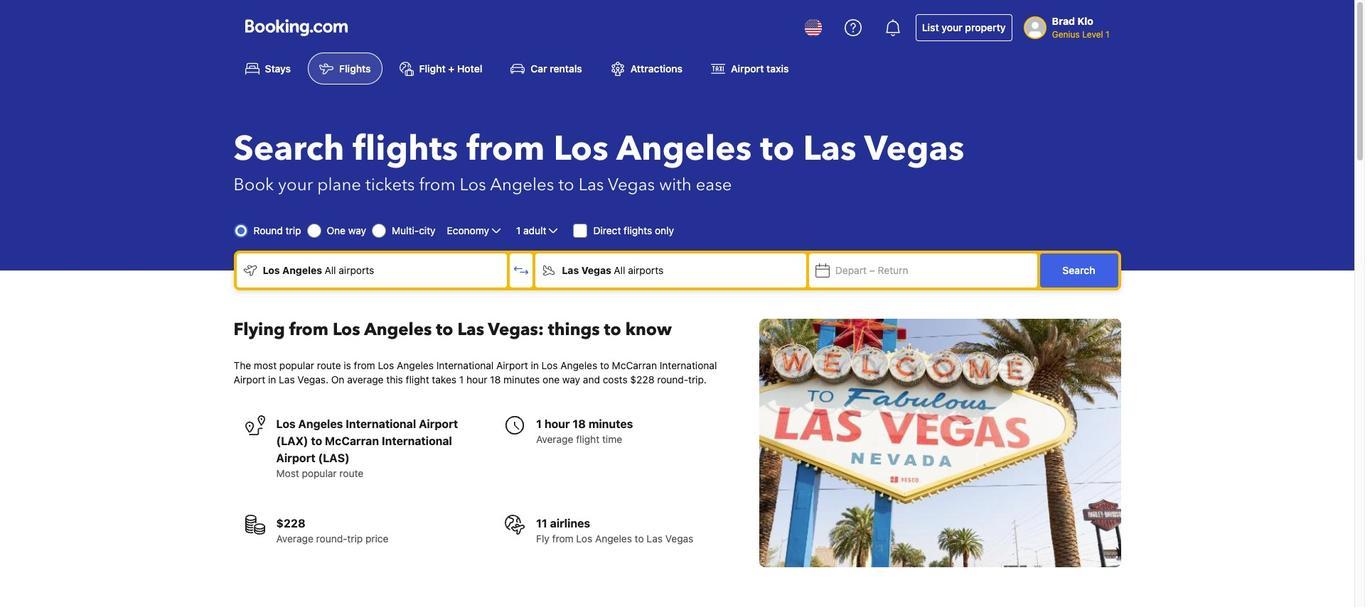 Task type: locate. For each thing, give the bounding box(es) containing it.
multi-city
[[392, 225, 436, 237]]

0 horizontal spatial mccarran
[[325, 435, 379, 448]]

flying from los angeles to las vegas: things to know
[[234, 319, 672, 342]]

your right 'list'
[[942, 21, 963, 33]]

hour right takes
[[466, 374, 487, 386]]

depart – return button
[[809, 254, 1037, 288]]

airport down takes
[[419, 418, 458, 431]]

(lax)
[[276, 435, 308, 448]]

flights
[[353, 126, 458, 173], [624, 225, 652, 237]]

route
[[317, 360, 341, 372], [339, 468, 363, 480]]

minutes up time
[[589, 418, 633, 431]]

route inside the most popular route is from los angeles international airport in los angeles to mccarran international airport in las vegas. on average this flight takes 1 hour 18 minutes one way and costs $228 round-trip.
[[317, 360, 341, 372]]

$228
[[630, 374, 654, 386], [276, 518, 305, 531]]

0 vertical spatial search
[[234, 126, 344, 173]]

this
[[386, 374, 403, 386]]

$228 up average round-trip price
[[276, 518, 305, 531]]

flights
[[339, 63, 371, 75]]

depart – return
[[835, 265, 908, 277]]

0 horizontal spatial in
[[268, 374, 276, 386]]

flights for search
[[353, 126, 458, 173]]

2 all from the left
[[614, 265, 625, 277]]

angeles
[[616, 126, 752, 173], [490, 174, 554, 197], [282, 265, 322, 277], [364, 319, 432, 342], [397, 360, 434, 372], [560, 360, 597, 372], [298, 418, 343, 431], [595, 533, 632, 546]]

trip left price
[[347, 533, 363, 546]]

0 vertical spatial 18
[[490, 374, 501, 386]]

1 vertical spatial mccarran
[[325, 435, 379, 448]]

airlines
[[550, 518, 590, 531]]

on
[[331, 374, 344, 386]]

trip right round
[[286, 225, 301, 237]]

0 horizontal spatial all
[[325, 265, 336, 277]]

1 inside the most popular route is from los angeles international airport in los angeles to mccarran international airport in las vegas. on average this flight takes 1 hour 18 minutes one way and costs $228 round-trip.
[[459, 374, 464, 386]]

to inside the most popular route is from los angeles international airport in los angeles to mccarran international airport in las vegas. on average this flight takes 1 hour 18 minutes one way and costs $228 round-trip.
[[600, 360, 609, 372]]

1 left adult
[[516, 225, 521, 237]]

1 horizontal spatial flight
[[576, 434, 600, 446]]

18 up average flight time
[[573, 418, 586, 431]]

0 horizontal spatial way
[[348, 225, 366, 237]]

average down most
[[276, 533, 313, 546]]

your inside 'link'
[[942, 21, 963, 33]]

0 vertical spatial average
[[536, 434, 573, 446]]

minutes
[[503, 374, 540, 386], [589, 418, 633, 431]]

0 vertical spatial mccarran
[[612, 360, 657, 372]]

average flight time
[[536, 434, 622, 446]]

0 vertical spatial flight
[[406, 374, 429, 386]]

average for 1 hour 18 minutes
[[536, 434, 573, 446]]

flight
[[419, 63, 446, 75]]

0 vertical spatial your
[[942, 21, 963, 33]]

price
[[365, 533, 388, 546]]

economy
[[447, 225, 489, 237]]

all down one
[[325, 265, 336, 277]]

0 horizontal spatial average
[[276, 533, 313, 546]]

0 horizontal spatial airports
[[339, 265, 374, 277]]

0 vertical spatial route
[[317, 360, 341, 372]]

search inside search flights from los angeles to las vegas book your plane tickets from los angeles to las vegas with ease
[[234, 126, 344, 173]]

hour up average flight time
[[544, 418, 570, 431]]

your
[[942, 21, 963, 33], [278, 174, 313, 197]]

vegas
[[864, 126, 964, 173], [608, 174, 655, 197], [581, 265, 611, 277], [665, 533, 693, 546]]

0 vertical spatial minutes
[[503, 374, 540, 386]]

costs
[[603, 374, 628, 386]]

to
[[760, 126, 795, 173], [558, 174, 574, 197], [436, 319, 453, 342], [604, 319, 621, 342], [600, 360, 609, 372], [311, 435, 322, 448], [635, 533, 644, 546]]

angeles inside los angeles international airport (lax) to mccarran international airport (las)
[[298, 418, 343, 431]]

flight down the 1 hour 18 minutes
[[576, 434, 600, 446]]

minutes left one
[[503, 374, 540, 386]]

1 horizontal spatial way
[[562, 374, 580, 386]]

1 horizontal spatial mccarran
[[612, 360, 657, 372]]

flights for direct
[[624, 225, 652, 237]]

0 vertical spatial round-
[[657, 374, 688, 386]]

los
[[553, 126, 608, 173], [460, 174, 486, 197], [263, 265, 280, 277], [333, 319, 360, 342], [378, 360, 394, 372], [542, 360, 558, 372], [276, 418, 296, 431], [576, 533, 592, 546]]

most popular route
[[276, 468, 363, 480]]

1 vertical spatial search
[[1063, 265, 1095, 277]]

18 inside the most popular route is from los angeles international airport in los angeles to mccarran international airport in las vegas. on average this flight takes 1 hour 18 minutes one way and costs $228 round-trip.
[[490, 374, 501, 386]]

0 vertical spatial flights
[[353, 126, 458, 173]]

flights up tickets
[[353, 126, 458, 173]]

1 right takes
[[459, 374, 464, 386]]

mccarran up costs
[[612, 360, 657, 372]]

all
[[325, 265, 336, 277], [614, 265, 625, 277]]

flying
[[234, 319, 285, 342]]

route up the 'on'
[[317, 360, 341, 372]]

city
[[419, 225, 436, 237]]

flight right this
[[406, 374, 429, 386]]

hour
[[466, 374, 487, 386], [544, 418, 570, 431]]

minutes inside the most popular route is from los angeles international airport in los angeles to mccarran international airport in las vegas. on average this flight takes 1 hour 18 minutes one way and costs $228 round-trip.
[[503, 374, 540, 386]]

1 up average flight time
[[536, 418, 542, 431]]

1 all from the left
[[325, 265, 336, 277]]

1 horizontal spatial your
[[942, 21, 963, 33]]

return
[[878, 265, 908, 277]]

1 vertical spatial your
[[278, 174, 313, 197]]

airport
[[731, 63, 764, 75], [496, 360, 528, 372], [234, 374, 265, 386], [419, 418, 458, 431], [276, 452, 315, 465]]

–
[[869, 265, 875, 277]]

search inside search button
[[1063, 265, 1095, 277]]

popular down (las)
[[302, 468, 337, 480]]

average
[[536, 434, 573, 446], [276, 533, 313, 546]]

popular
[[279, 360, 314, 372], [302, 468, 337, 480]]

round trip
[[253, 225, 301, 237]]

+
[[448, 63, 455, 75]]

1 vertical spatial round-
[[316, 533, 347, 546]]

0 vertical spatial popular
[[279, 360, 314, 372]]

1 adult button
[[515, 223, 562, 240]]

flights inside search flights from los angeles to las vegas book your plane tickets from los angeles to las vegas with ease
[[353, 126, 458, 173]]

airports down direct flights only
[[628, 265, 664, 277]]

1 horizontal spatial in
[[531, 360, 539, 372]]

adult
[[523, 225, 546, 237]]

brad
[[1052, 15, 1075, 27]]

trip
[[286, 225, 301, 237], [347, 533, 363, 546]]

0 horizontal spatial minutes
[[503, 374, 540, 386]]

and
[[583, 374, 600, 386]]

way inside the most popular route is from los angeles international airport in los angeles to mccarran international airport in las vegas. on average this flight takes 1 hour 18 minutes one way and costs $228 round-trip.
[[562, 374, 580, 386]]

to inside los angeles international airport (lax) to mccarran international airport (las)
[[311, 435, 322, 448]]

taxis
[[767, 63, 789, 75]]

way
[[348, 225, 366, 237], [562, 374, 580, 386]]

1 vertical spatial hour
[[544, 418, 570, 431]]

fly
[[536, 533, 549, 546]]

attractions link
[[599, 53, 694, 85]]

from inside the most popular route is from los angeles international airport in los angeles to mccarran international airport in las vegas. on average this flight takes 1 hour 18 minutes one way and costs $228 round-trip.
[[354, 360, 375, 372]]

airports down one way
[[339, 265, 374, 277]]

booking.com online hotel reservations image
[[245, 19, 347, 36]]

1 adult
[[516, 225, 546, 237]]

las
[[803, 126, 856, 173], [579, 174, 604, 197], [562, 265, 579, 277], [457, 319, 484, 342], [279, 374, 295, 386], [647, 533, 663, 546]]

mccarran
[[612, 360, 657, 372], [325, 435, 379, 448]]

popular up vegas.
[[279, 360, 314, 372]]

0 horizontal spatial search
[[234, 126, 344, 173]]

0 vertical spatial hour
[[466, 374, 487, 386]]

multi-
[[392, 225, 419, 237]]

1 horizontal spatial search
[[1063, 265, 1095, 277]]

average for $228
[[276, 533, 313, 546]]

with
[[659, 174, 692, 197]]

1
[[1106, 29, 1110, 40], [516, 225, 521, 237], [459, 374, 464, 386], [536, 418, 542, 431]]

1 vertical spatial average
[[276, 533, 313, 546]]

round- left price
[[316, 533, 347, 546]]

1 horizontal spatial all
[[614, 265, 625, 277]]

1 vertical spatial way
[[562, 374, 580, 386]]

average down the 1 hour 18 minutes
[[536, 434, 573, 446]]

in down most
[[268, 374, 276, 386]]

1 horizontal spatial flights
[[624, 225, 652, 237]]

all down direct
[[614, 265, 625, 277]]

1 horizontal spatial round-
[[657, 374, 688, 386]]

most
[[254, 360, 277, 372]]

1 right level
[[1106, 29, 1110, 40]]

book
[[234, 174, 274, 197]]

stays
[[265, 63, 291, 75]]

1 hour 18 minutes
[[536, 418, 633, 431]]

0 vertical spatial $228
[[630, 374, 654, 386]]

18 right takes
[[490, 374, 501, 386]]

1 horizontal spatial average
[[536, 434, 573, 446]]

0 horizontal spatial 18
[[490, 374, 501, 386]]

1 horizontal spatial minutes
[[589, 418, 633, 431]]

0 horizontal spatial $228
[[276, 518, 305, 531]]

0 vertical spatial way
[[348, 225, 366, 237]]

list
[[922, 21, 939, 33]]

from
[[467, 126, 545, 173], [419, 174, 455, 197], [289, 319, 328, 342], [354, 360, 375, 372], [552, 533, 574, 546]]

round
[[253, 225, 283, 237]]

1 airports from the left
[[339, 265, 374, 277]]

0 horizontal spatial flights
[[353, 126, 458, 173]]

flight
[[406, 374, 429, 386], [576, 434, 600, 446]]

0 vertical spatial trip
[[286, 225, 301, 237]]

the
[[234, 360, 251, 372]]

brad klo genius level 1
[[1052, 15, 1110, 40]]

airports
[[339, 265, 374, 277], [628, 265, 664, 277]]

0 horizontal spatial hour
[[466, 374, 487, 386]]

your right book
[[278, 174, 313, 197]]

round-
[[657, 374, 688, 386], [316, 533, 347, 546]]

(las)
[[318, 452, 350, 465]]

in
[[531, 360, 539, 372], [268, 374, 276, 386]]

0 horizontal spatial trip
[[286, 225, 301, 237]]

0 vertical spatial in
[[531, 360, 539, 372]]

1 horizontal spatial $228
[[630, 374, 654, 386]]

1 horizontal spatial airports
[[628, 265, 664, 277]]

1 vertical spatial route
[[339, 468, 363, 480]]

$228 right costs
[[630, 374, 654, 386]]

route down (las)
[[339, 468, 363, 480]]

1 vertical spatial minutes
[[589, 418, 633, 431]]

round- down know
[[657, 374, 688, 386]]

airport down vegas:
[[496, 360, 528, 372]]

search button
[[1040, 254, 1118, 288]]

1 vertical spatial flights
[[624, 225, 652, 237]]

2 airports from the left
[[628, 265, 664, 277]]

flight + hotel
[[419, 63, 482, 75]]

mccarran up (las)
[[325, 435, 379, 448]]

1 vertical spatial $228
[[276, 518, 305, 531]]

0 horizontal spatial your
[[278, 174, 313, 197]]

international
[[436, 360, 494, 372], [660, 360, 717, 372], [346, 418, 416, 431], [382, 435, 452, 448]]

in down vegas:
[[531, 360, 539, 372]]

1 vertical spatial 18
[[573, 418, 586, 431]]

1 horizontal spatial trip
[[347, 533, 363, 546]]

0 horizontal spatial flight
[[406, 374, 429, 386]]

las vegas all airports
[[562, 265, 664, 277]]

flights left only
[[624, 225, 652, 237]]

round- inside the most popular route is from los angeles international airport in los angeles to mccarran international airport in las vegas. on average this flight takes 1 hour 18 minutes one way and costs $228 round-trip.
[[657, 374, 688, 386]]

flight + hotel link
[[388, 53, 494, 85]]

trip.
[[688, 374, 707, 386]]

airport up most
[[276, 452, 315, 465]]



Task type: vqa. For each thing, say whether or not it's contained in the screenshot.


Task type: describe. For each thing, give the bounding box(es) containing it.
fly from los angeles to las vegas
[[536, 533, 693, 546]]

is
[[344, 360, 351, 372]]

car rentals
[[531, 63, 582, 75]]

one
[[327, 225, 346, 237]]

direct
[[593, 225, 621, 237]]

the most popular route is from los angeles international airport in los angeles to mccarran international airport in las vegas. on average this flight takes 1 hour 18 minutes one way and costs $228 round-trip.
[[234, 360, 717, 386]]

hotel
[[457, 63, 482, 75]]

1 horizontal spatial hour
[[544, 418, 570, 431]]

klo
[[1078, 15, 1093, 27]]

property
[[965, 21, 1006, 33]]

your inside search flights from los angeles to las vegas book your plane tickets from los angeles to las vegas with ease
[[278, 174, 313, 197]]

1 inside popup button
[[516, 225, 521, 237]]

time
[[602, 434, 622, 446]]

0 horizontal spatial round-
[[316, 533, 347, 546]]

1 vertical spatial trip
[[347, 533, 363, 546]]

airport left taxis
[[731, 63, 764, 75]]

tickets
[[366, 174, 415, 197]]

hour inside the most popular route is from los angeles international airport in los angeles to mccarran international airport in las vegas. on average this flight takes 1 hour 18 minutes one way and costs $228 round-trip.
[[466, 374, 487, 386]]

airport taxis link
[[700, 53, 800, 85]]

las inside the most popular route is from los angeles international airport in los angeles to mccarran international airport in las vegas. on average this flight takes 1 hour 18 minutes one way and costs $228 round-trip.
[[279, 374, 295, 386]]

1 inside brad klo genius level 1
[[1106, 29, 1110, 40]]

list your property
[[922, 21, 1006, 33]]

search for search flights from los angeles to las vegas book your plane tickets from los angeles to las vegas with ease
[[234, 126, 344, 173]]

1 vertical spatial in
[[268, 374, 276, 386]]

11
[[536, 518, 547, 531]]

1 vertical spatial popular
[[302, 468, 337, 480]]

los inside los angeles international airport (lax) to mccarran international airport (las)
[[276, 418, 296, 431]]

vegas:
[[488, 319, 544, 342]]

average
[[347, 374, 384, 386]]

depart
[[835, 265, 867, 277]]

mccarran inside los angeles international airport (lax) to mccarran international airport (las)
[[325, 435, 379, 448]]

plane
[[317, 174, 361, 197]]

airport taxis
[[731, 63, 789, 75]]

search for search
[[1063, 265, 1095, 277]]

$228 inside the most popular route is from los angeles international airport in los angeles to mccarran international airport in las vegas. on average this flight takes 1 hour 18 minutes one way and costs $228 round-trip.
[[630, 374, 654, 386]]

11 airlines
[[536, 518, 590, 531]]

know
[[625, 319, 672, 342]]

things
[[548, 319, 600, 342]]

only
[[655, 225, 674, 237]]

airport down "the"
[[234, 374, 265, 386]]

los angeles all airports
[[263, 265, 374, 277]]

takes
[[432, 374, 457, 386]]

average round-trip price
[[276, 533, 388, 546]]

flights link
[[308, 53, 382, 85]]

car rentals link
[[499, 53, 594, 85]]

popular inside the most popular route is from los angeles international airport in los angeles to mccarran international airport in las vegas. on average this flight takes 1 hour 18 minutes one way and costs $228 round-trip.
[[279, 360, 314, 372]]

car
[[531, 63, 547, 75]]

list your property link
[[916, 14, 1012, 41]]

1 vertical spatial flight
[[576, 434, 600, 446]]

vegas.
[[297, 374, 328, 386]]

stays link
[[234, 53, 302, 85]]

level
[[1082, 29, 1103, 40]]

ease
[[696, 174, 732, 197]]

direct flights only
[[593, 225, 674, 237]]

one
[[543, 374, 560, 386]]

search flights from los angeles to las vegas book your plane tickets from los angeles to las vegas with ease
[[234, 126, 964, 197]]

all for los angeles
[[325, 265, 336, 277]]

airports for las vegas all airports
[[628, 265, 664, 277]]

rentals
[[550, 63, 582, 75]]

attractions
[[630, 63, 683, 75]]

flight inside the most popular route is from los angeles international airport in los angeles to mccarran international airport in las vegas. on average this flight takes 1 hour 18 minutes one way and costs $228 round-trip.
[[406, 374, 429, 386]]

genius
[[1052, 29, 1080, 40]]

one way
[[327, 225, 366, 237]]

airports for los angeles all airports
[[339, 265, 374, 277]]

los angeles international airport (lax) to mccarran international airport (las)
[[276, 418, 458, 465]]

mccarran inside the most popular route is from los angeles international airport in los angeles to mccarran international airport in las vegas. on average this flight takes 1 hour 18 minutes one way and costs $228 round-trip.
[[612, 360, 657, 372]]

a beautiful view of las vegas image
[[759, 319, 1121, 568]]

all for las vegas
[[614, 265, 625, 277]]

1 horizontal spatial 18
[[573, 418, 586, 431]]

most
[[276, 468, 299, 480]]



